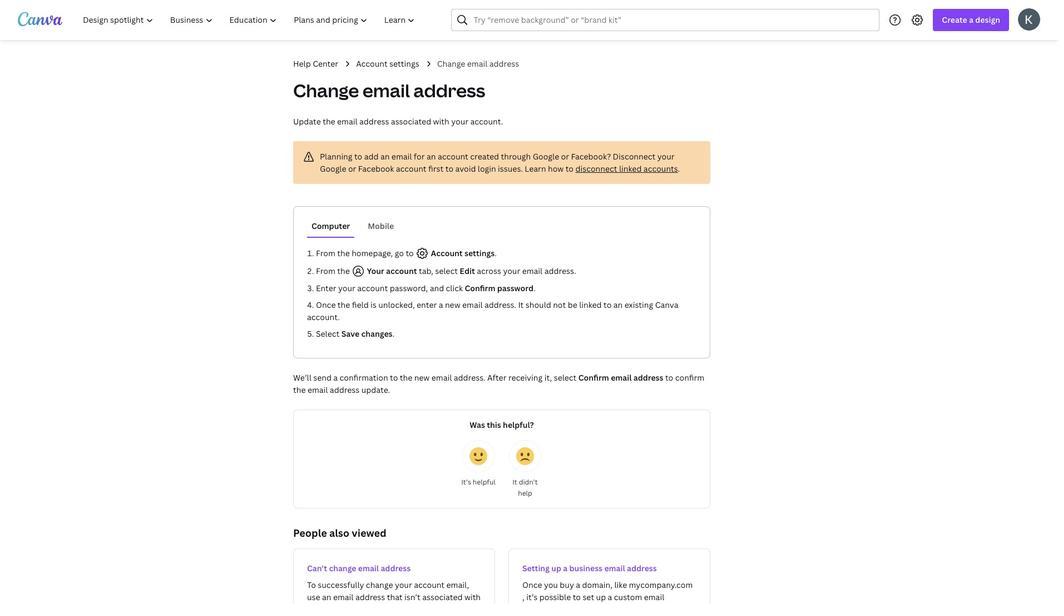Task type: describe. For each thing, give the bounding box(es) containing it.
0 vertical spatial or
[[561, 151, 569, 162]]

password
[[497, 283, 534, 294]]

🙂 image
[[470, 448, 487, 466]]

canva
[[655, 300, 679, 310]]

0 vertical spatial account
[[356, 58, 388, 69]]

change
[[329, 564, 356, 574]]

through
[[501, 151, 531, 162]]

your up password
[[503, 266, 520, 277]]

help center link
[[293, 58, 338, 70]]

across
[[477, 266, 501, 277]]

it's
[[461, 478, 471, 487]]

to right how
[[566, 164, 574, 174]]

can't
[[307, 564, 327, 574]]

tab,
[[419, 266, 433, 277]]

to up update.
[[390, 373, 398, 383]]

accounts
[[644, 164, 678, 174]]

0 horizontal spatial settings
[[390, 58, 419, 69]]

help
[[293, 58, 311, 69]]

confirmation
[[340, 373, 388, 383]]

email inside 'planning to add an email for an account created through google or facebook? disconnect your google or facebook account first to avoid login issues. learn how to'
[[392, 151, 412, 162]]

once the field is unlocked, enter a new email address. it should not be linked to an existing canva account.
[[307, 300, 679, 323]]

this
[[487, 420, 501, 431]]

top level navigation element
[[76, 9, 425, 31]]

we'll
[[293, 373, 311, 383]]

computer button
[[307, 216, 355, 237]]

we'll send a confirmation to the new email address. after receiving it, select confirm email address
[[293, 373, 664, 383]]

new inside once the field is unlocked, enter a new email address. it should not be linked to an existing canva account.
[[445, 300, 460, 310]]

go
[[395, 248, 404, 259]]

confirm
[[675, 373, 704, 383]]

disconnect linked accounts link
[[576, 164, 678, 174]]

account up is on the left of page
[[357, 283, 388, 294]]

people also viewed
[[293, 527, 387, 540]]

create a design
[[942, 14, 1000, 25]]

mobile
[[368, 221, 394, 231]]

0 vertical spatial change email address
[[437, 58, 519, 69]]

helpful?
[[503, 420, 534, 431]]

0 horizontal spatial new
[[414, 373, 430, 383]]

and
[[430, 283, 444, 294]]

disconnect
[[613, 151, 656, 162]]

not
[[553, 300, 566, 310]]

helpful
[[473, 478, 496, 487]]

0 horizontal spatial change
[[293, 78, 359, 102]]

a right up
[[563, 564, 568, 574]]

email inside setting up a business email address link
[[604, 564, 625, 574]]

the for update the email address associated with your account.
[[323, 116, 335, 127]]

unlocked,
[[378, 300, 415, 310]]

field
[[352, 300, 369, 310]]

1 vertical spatial select
[[554, 373, 577, 383]]

account up avoid
[[438, 151, 468, 162]]

didn't
[[519, 478, 538, 487]]

your
[[367, 266, 384, 277]]

viewed
[[352, 527, 387, 540]]

0 horizontal spatial google
[[320, 164, 346, 174]]

enter
[[316, 283, 336, 294]]

edit
[[460, 266, 475, 277]]

enter
[[417, 300, 437, 310]]

receiving
[[508, 373, 543, 383]]

from for from the homepage, go to
[[316, 248, 335, 259]]

facebook
[[358, 164, 394, 174]]

a right send
[[333, 373, 338, 383]]

help center
[[293, 58, 338, 69]]

create a design button
[[933, 9, 1009, 31]]

email inside can't change email address link
[[358, 564, 379, 574]]

account settings link
[[356, 58, 419, 70]]

add
[[364, 151, 379, 162]]

to confirm the email address update.
[[293, 373, 704, 396]]

tab, select edit across your email address.
[[417, 266, 576, 277]]

up
[[552, 564, 561, 574]]

issues.
[[498, 164, 523, 174]]

from the
[[316, 266, 352, 277]]

it,
[[545, 373, 552, 383]]

once
[[316, 300, 336, 310]]

avoid
[[455, 164, 476, 174]]

a inside dropdown button
[[969, 14, 974, 25]]

login
[[478, 164, 496, 174]]

0 horizontal spatial confirm
[[465, 283, 495, 294]]

change email address link
[[437, 58, 519, 70]]

disconnect linked accounts .
[[576, 164, 680, 174]]

should
[[526, 300, 551, 310]]

the for from the
[[337, 266, 350, 277]]

it's helpful
[[461, 478, 496, 487]]

mobile button
[[363, 216, 398, 237]]

1 vertical spatial account settings
[[429, 248, 495, 259]]

to right go
[[406, 248, 414, 259]]

1 horizontal spatial change
[[437, 58, 465, 69]]

created
[[470, 151, 499, 162]]

select
[[316, 329, 340, 339]]

help
[[518, 489, 532, 499]]

the for once the field is unlocked, enter a new email address. it should not be linked to an existing canva account.
[[338, 300, 350, 310]]

with
[[433, 116, 449, 127]]

Try "remove background" or "brand kit" search field
[[474, 9, 873, 31]]

😔 image
[[516, 448, 534, 466]]



Task type: locate. For each thing, give the bounding box(es) containing it.
send
[[313, 373, 332, 383]]

to inside to confirm the email address update.
[[665, 373, 673, 383]]

2 horizontal spatial an
[[614, 300, 623, 310]]

the inside once the field is unlocked, enter a new email address. it should not be linked to an existing canva account.
[[338, 300, 350, 310]]

the
[[323, 116, 335, 127], [337, 248, 350, 259], [337, 266, 350, 277], [338, 300, 350, 310], [400, 373, 412, 383], [293, 385, 306, 396]]

password,
[[390, 283, 428, 294]]

0 horizontal spatial select
[[435, 266, 458, 277]]

2 vertical spatial address.
[[454, 373, 486, 383]]

google up how
[[533, 151, 559, 162]]

email
[[467, 58, 488, 69], [363, 78, 410, 102], [337, 116, 358, 127], [392, 151, 412, 162], [522, 266, 543, 277], [462, 300, 483, 310], [432, 373, 452, 383], [611, 373, 632, 383], [308, 385, 328, 396], [358, 564, 379, 574], [604, 564, 625, 574]]

1 horizontal spatial select
[[554, 373, 577, 383]]

planning
[[320, 151, 352, 162]]

disconnect
[[576, 164, 617, 174]]

address. down password
[[485, 300, 516, 310]]

google down planning
[[320, 164, 346, 174]]

the inside to confirm the email address update.
[[293, 385, 306, 396]]

account down go
[[386, 266, 417, 277]]

1 horizontal spatial account
[[431, 248, 463, 259]]

account
[[356, 58, 388, 69], [431, 248, 463, 259]]

the up from the
[[337, 248, 350, 259]]

linked
[[619, 164, 642, 174], [579, 300, 602, 310]]

address. inside once the field is unlocked, enter a new email address. it should not be linked to an existing canva account.
[[485, 300, 516, 310]]

account up edit
[[431, 248, 463, 259]]

computer
[[312, 221, 350, 231]]

0 vertical spatial new
[[445, 300, 460, 310]]

0 vertical spatial settings
[[390, 58, 419, 69]]

linked right be
[[579, 300, 602, 310]]

1 vertical spatial account
[[431, 248, 463, 259]]

from for from the
[[316, 266, 335, 277]]

0 horizontal spatial account.
[[307, 312, 340, 323]]

1 vertical spatial google
[[320, 164, 346, 174]]

an left existing
[[614, 300, 623, 310]]

was
[[470, 420, 485, 431]]

can't change email address link
[[293, 549, 495, 605]]

account settings
[[356, 58, 419, 69], [429, 248, 495, 259]]

the down from the homepage, go to
[[337, 266, 350, 277]]

linked down the disconnect
[[619, 164, 642, 174]]

or up how
[[561, 151, 569, 162]]

0 vertical spatial address.
[[544, 266, 576, 277]]

update.
[[361, 385, 390, 396]]

an right for at the left of the page
[[427, 151, 436, 162]]

create
[[942, 14, 967, 25]]

a left design
[[969, 14, 974, 25]]

homepage,
[[352, 248, 393, 259]]

your right enter
[[338, 283, 355, 294]]

1 vertical spatial settings
[[465, 248, 495, 259]]

select save changes .
[[316, 329, 395, 339]]

your account
[[365, 266, 417, 277]]

learn
[[525, 164, 546, 174]]

a right enter
[[439, 300, 443, 310]]

the right the update at left top
[[323, 116, 335, 127]]

0 vertical spatial account settings
[[356, 58, 419, 69]]

0 horizontal spatial or
[[348, 164, 356, 174]]

the left field
[[338, 300, 350, 310]]

change
[[437, 58, 465, 69], [293, 78, 359, 102]]

from
[[316, 248, 335, 259], [316, 266, 335, 277]]

from up from the
[[316, 248, 335, 259]]

to left add
[[354, 151, 362, 162]]

1 vertical spatial account.
[[307, 312, 340, 323]]

it didn't help
[[513, 478, 538, 499]]

google
[[533, 151, 559, 162], [320, 164, 346, 174]]

it inside 'it didn't help'
[[513, 478, 517, 487]]

click
[[446, 283, 463, 294]]

1 vertical spatial change
[[293, 78, 359, 102]]

new
[[445, 300, 460, 310], [414, 373, 430, 383]]

account.
[[470, 116, 503, 127], [307, 312, 340, 323]]

0 vertical spatial from
[[316, 248, 335, 259]]

it inside once the field is unlocked, enter a new email address. it should not be linked to an existing canva account.
[[518, 300, 524, 310]]

changes
[[361, 329, 393, 339]]

an
[[381, 151, 390, 162], [427, 151, 436, 162], [614, 300, 623, 310]]

0 vertical spatial select
[[435, 266, 458, 277]]

account right center
[[356, 58, 388, 69]]

your right "with"
[[451, 116, 468, 127]]

to right first on the left
[[446, 164, 453, 174]]

.
[[678, 164, 680, 174], [495, 248, 497, 259], [534, 283, 536, 294], [393, 329, 395, 339]]

1 vertical spatial address.
[[485, 300, 516, 310]]

it left didn't
[[513, 478, 517, 487]]

design
[[975, 14, 1000, 25]]

confirm down across
[[465, 283, 495, 294]]

can't change email address
[[307, 564, 411, 574]]

your
[[451, 116, 468, 127], [657, 151, 675, 162], [503, 266, 520, 277], [338, 283, 355, 294]]

facebook?
[[571, 151, 611, 162]]

from up enter
[[316, 266, 335, 277]]

select
[[435, 266, 458, 277], [554, 373, 577, 383]]

also
[[329, 527, 349, 540]]

1 from from the top
[[316, 248, 335, 259]]

or
[[561, 151, 569, 162], [348, 164, 356, 174]]

settings
[[390, 58, 419, 69], [465, 248, 495, 259]]

0 vertical spatial it
[[518, 300, 524, 310]]

it
[[518, 300, 524, 310], [513, 478, 517, 487]]

planning to add an email for an account created through google or facebook? disconnect your google or facebook account first to avoid login issues. learn how to
[[320, 151, 675, 174]]

1 vertical spatial from
[[316, 266, 335, 277]]

account. inside once the field is unlocked, enter a new email address. it should not be linked to an existing canva account.
[[307, 312, 340, 323]]

0 horizontal spatial it
[[513, 478, 517, 487]]

be
[[568, 300, 577, 310]]

1 vertical spatial linked
[[579, 300, 602, 310]]

to left existing
[[604, 300, 612, 310]]

address. up not
[[544, 266, 576, 277]]

center
[[313, 58, 338, 69]]

setting up a business email address
[[522, 564, 657, 574]]

select right it,
[[554, 373, 577, 383]]

0 vertical spatial change
[[437, 58, 465, 69]]

1 horizontal spatial account settings
[[429, 248, 495, 259]]

0 vertical spatial google
[[533, 151, 559, 162]]

0 vertical spatial account.
[[470, 116, 503, 127]]

1 vertical spatial new
[[414, 373, 430, 383]]

1 horizontal spatial settings
[[465, 248, 495, 259]]

email inside 'change email address' link
[[467, 58, 488, 69]]

the down we'll
[[293, 385, 306, 396]]

setting
[[522, 564, 550, 574]]

how
[[548, 164, 564, 174]]

0 horizontal spatial account settings
[[356, 58, 419, 69]]

email inside to confirm the email address update.
[[308, 385, 328, 396]]

enter your account password, and click confirm password .
[[316, 283, 536, 294]]

select up 'click'
[[435, 266, 458, 277]]

to left confirm
[[665, 373, 673, 383]]

confirm right it,
[[579, 373, 609, 383]]

or down planning
[[348, 164, 356, 174]]

1 horizontal spatial linked
[[619, 164, 642, 174]]

1 horizontal spatial google
[[533, 151, 559, 162]]

account down for at the left of the page
[[396, 164, 427, 174]]

1 horizontal spatial new
[[445, 300, 460, 310]]

setting up a business email address link
[[509, 549, 710, 605]]

first
[[428, 164, 444, 174]]

existing
[[625, 300, 653, 310]]

kendall parks image
[[1018, 8, 1040, 30]]

after
[[487, 373, 507, 383]]

the for from the homepage, go to
[[337, 248, 350, 259]]

1 horizontal spatial account.
[[470, 116, 503, 127]]

it left should
[[518, 300, 524, 310]]

associated
[[391, 116, 431, 127]]

update
[[293, 116, 321, 127]]

business
[[569, 564, 603, 574]]

a inside once the field is unlocked, enter a new email address. it should not be linked to an existing canva account.
[[439, 300, 443, 310]]

1 horizontal spatial an
[[427, 151, 436, 162]]

linked inside once the field is unlocked, enter a new email address. it should not be linked to an existing canva account.
[[579, 300, 602, 310]]

to inside once the field is unlocked, enter a new email address. it should not be linked to an existing canva account.
[[604, 300, 612, 310]]

1 vertical spatial confirm
[[579, 373, 609, 383]]

update the email address associated with your account.
[[293, 116, 503, 127]]

1 horizontal spatial confirm
[[579, 373, 609, 383]]

0 horizontal spatial account
[[356, 58, 388, 69]]

0 horizontal spatial linked
[[579, 300, 602, 310]]

the right confirmation
[[400, 373, 412, 383]]

address. left the after
[[454, 373, 486, 383]]

0 vertical spatial linked
[[619, 164, 642, 174]]

0 vertical spatial confirm
[[465, 283, 495, 294]]

1 vertical spatial it
[[513, 478, 517, 487]]

1 vertical spatial or
[[348, 164, 356, 174]]

save
[[341, 329, 359, 339]]

0 horizontal spatial an
[[381, 151, 390, 162]]

from the homepage, go to
[[316, 248, 416, 259]]

account. up created
[[470, 116, 503, 127]]

confirm
[[465, 283, 495, 294], [579, 373, 609, 383]]

1 vertical spatial change email address
[[293, 78, 485, 102]]

1 horizontal spatial or
[[561, 151, 569, 162]]

to
[[354, 151, 362, 162], [446, 164, 453, 174], [566, 164, 574, 174], [406, 248, 414, 259], [604, 300, 612, 310], [390, 373, 398, 383], [665, 373, 673, 383]]

is
[[371, 300, 377, 310]]

2 from from the top
[[316, 266, 335, 277]]

your inside 'planning to add an email for an account created through google or facebook? disconnect your google or facebook account first to avoid login issues. learn how to'
[[657, 151, 675, 162]]

for
[[414, 151, 425, 162]]

account. down once
[[307, 312, 340, 323]]

an right add
[[381, 151, 390, 162]]

your up accounts
[[657, 151, 675, 162]]

an inside once the field is unlocked, enter a new email address. it should not be linked to an existing canva account.
[[614, 300, 623, 310]]

address inside to confirm the email address update.
[[330, 385, 360, 396]]

1 horizontal spatial it
[[518, 300, 524, 310]]

people
[[293, 527, 327, 540]]

email inside once the field is unlocked, enter a new email address. it should not be linked to an existing canva account.
[[462, 300, 483, 310]]

address
[[489, 58, 519, 69], [414, 78, 485, 102], [359, 116, 389, 127], [634, 373, 664, 383], [330, 385, 360, 396], [381, 564, 411, 574], [627, 564, 657, 574]]

was this helpful?
[[470, 420, 534, 431]]



Task type: vqa. For each thing, say whether or not it's contained in the screenshot.
,
no



